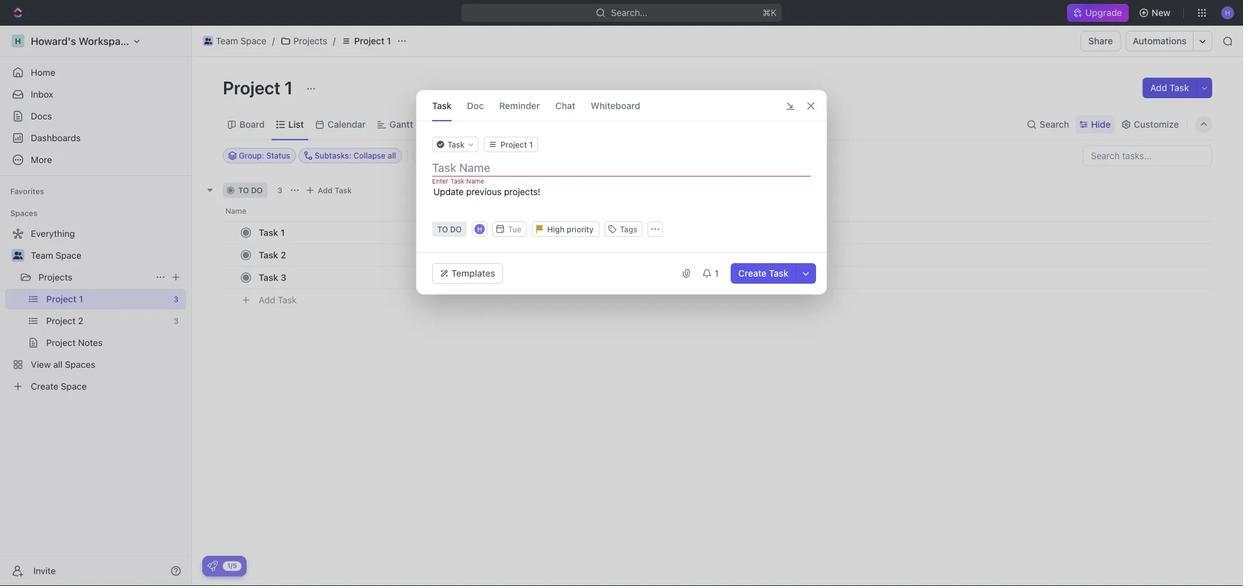 Task type: locate. For each thing, give the bounding box(es) containing it.
inbox
[[31, 89, 53, 100]]

whiteboard
[[591, 100, 641, 111]]

2
[[281, 250, 286, 261]]

0 vertical spatial to do
[[238, 186, 263, 195]]

0 vertical spatial ‎task
[[259, 227, 278, 238]]

‎task for ‎task 2
[[259, 250, 278, 261]]

0 horizontal spatial team space
[[31, 250, 82, 261]]

add task button
[[1143, 78, 1198, 98], [303, 183, 357, 198], [253, 293, 302, 308]]

0 vertical spatial projects
[[294, 36, 327, 46]]

automations
[[1134, 36, 1187, 46]]

‎task up ‎task 2
[[259, 227, 278, 238]]

0 vertical spatial team space
[[216, 36, 267, 46]]

to do left the h
[[438, 225, 462, 234]]

onboarding checklist button image
[[208, 562, 218, 572]]

h button
[[474, 223, 486, 236]]

1 horizontal spatial project 1
[[354, 36, 391, 46]]

to do
[[238, 186, 263, 195], [438, 225, 462, 234]]

1 horizontal spatial team space
[[216, 36, 267, 46]]

1 inside 'link'
[[281, 227, 285, 238]]

1 horizontal spatial do
[[450, 225, 462, 234]]

automations button
[[1127, 31, 1194, 51]]

add task up ‎task 1 'link'
[[318, 186, 352, 195]]

2 vertical spatial add task
[[259, 295, 297, 306]]

add down "task 3"
[[259, 295, 275, 306]]

add
[[1151, 83, 1168, 93], [318, 186, 333, 195], [259, 295, 275, 306]]

dialog containing task
[[416, 90, 828, 295]]

2 vertical spatial add task button
[[253, 293, 302, 308]]

0 vertical spatial space
[[241, 36, 267, 46]]

board link
[[237, 116, 265, 134]]

1 vertical spatial do
[[450, 225, 462, 234]]

1 vertical spatial ‎task
[[259, 250, 278, 261]]

team right user group icon
[[216, 36, 238, 46]]

1 vertical spatial space
[[56, 250, 82, 261]]

priority
[[567, 225, 594, 234]]

high priority
[[548, 225, 594, 234]]

0 vertical spatial projects link
[[277, 33, 331, 49]]

calendar link
[[325, 116, 366, 134]]

projects link
[[277, 33, 331, 49], [39, 267, 150, 288]]

0 vertical spatial add
[[1151, 83, 1168, 93]]

task 3 link
[[256, 269, 445, 287]]

h
[[478, 226, 482, 233]]

templates button
[[432, 263, 503, 284]]

to do up ‎task 1
[[238, 186, 263, 195]]

0 horizontal spatial add
[[259, 295, 275, 306]]

space right user group image
[[56, 250, 82, 261]]

‎task inside ‎task 1 'link'
[[259, 227, 278, 238]]

0 vertical spatial 3
[[278, 186, 283, 195]]

add task button up customize
[[1143, 78, 1198, 98]]

0 horizontal spatial space
[[56, 250, 82, 261]]

1 horizontal spatial to do
[[438, 225, 462, 234]]

0 horizontal spatial /
[[272, 36, 275, 46]]

1 vertical spatial add task button
[[303, 183, 357, 198]]

chat button
[[556, 91, 576, 121]]

3 up ‎task 1
[[278, 186, 283, 195]]

0 horizontal spatial team space link
[[31, 245, 184, 266]]

1 button
[[697, 263, 726, 284]]

1 horizontal spatial project
[[354, 36, 385, 46]]

0 horizontal spatial do
[[251, 186, 263, 195]]

search button
[[1024, 116, 1074, 134]]

team inside "tree"
[[31, 250, 53, 261]]

1 vertical spatial to do
[[438, 225, 462, 234]]

1 horizontal spatial team space link
[[200, 33, 270, 49]]

share
[[1089, 36, 1114, 46]]

update
[[434, 187, 464, 197]]

/
[[272, 36, 275, 46], [333, 36, 336, 46]]

search...
[[611, 7, 648, 18]]

project
[[354, 36, 385, 46], [223, 77, 281, 98]]

0 horizontal spatial add task
[[259, 295, 297, 306]]

0 vertical spatial project 1
[[354, 36, 391, 46]]

project 1
[[354, 36, 391, 46], [223, 77, 297, 98]]

space
[[241, 36, 267, 46], [56, 250, 82, 261]]

2 ‎task from the top
[[259, 250, 278, 261]]

0 horizontal spatial project 1
[[223, 77, 297, 98]]

task down "task 3"
[[278, 295, 297, 306]]

reminder button
[[500, 91, 540, 121]]

0 vertical spatial team space link
[[200, 33, 270, 49]]

team right user group image
[[31, 250, 53, 261]]

‎task
[[259, 227, 278, 238], [259, 250, 278, 261]]

1 ‎task from the top
[[259, 227, 278, 238]]

‎task inside ‎task 2 link
[[259, 250, 278, 261]]

team space
[[216, 36, 267, 46], [31, 250, 82, 261]]

docs link
[[5, 106, 186, 127]]

3
[[278, 186, 283, 195], [281, 272, 286, 283]]

1 vertical spatial team space
[[31, 250, 82, 261]]

1 vertical spatial to
[[438, 225, 448, 234]]

space right user group icon
[[241, 36, 267, 46]]

1 horizontal spatial space
[[241, 36, 267, 46]]

0 horizontal spatial team
[[31, 250, 53, 261]]

1 vertical spatial add task
[[318, 186, 352, 195]]

task inside button
[[769, 268, 789, 279]]

0 horizontal spatial project
[[223, 77, 281, 98]]

0 vertical spatial to
[[238, 186, 249, 195]]

add task button up ‎task 1 'link'
[[303, 183, 357, 198]]

do left the h
[[450, 225, 462, 234]]

1 horizontal spatial /
[[333, 36, 336, 46]]

‎task 1 link
[[256, 224, 445, 242]]

add up ‎task 1 'link'
[[318, 186, 333, 195]]

team space right user group icon
[[216, 36, 267, 46]]

project inside 'project 1' "link"
[[354, 36, 385, 46]]

invite
[[33, 566, 56, 577]]

update previous projects!
[[434, 187, 541, 197]]

‎task left 2
[[259, 250, 278, 261]]

add task up customize
[[1151, 83, 1190, 93]]

task down ‎task 2
[[259, 272, 278, 283]]

list link
[[286, 116, 304, 134]]

tree
[[5, 224, 186, 397]]

1 horizontal spatial projects
[[294, 36, 327, 46]]

‎task 1
[[259, 227, 285, 238]]

3 down 2
[[281, 272, 286, 283]]

projects inside sidebar navigation
[[39, 272, 72, 283]]

inbox link
[[5, 84, 186, 105]]

tree containing team space
[[5, 224, 186, 397]]

team space right user group image
[[31, 250, 82, 261]]

task up ‎task 1 'link'
[[335, 186, 352, 195]]

0 vertical spatial add task
[[1151, 83, 1190, 93]]

favorites
[[10, 187, 44, 196]]

0 horizontal spatial projects
[[39, 272, 72, 283]]

1 vertical spatial team space link
[[31, 245, 184, 266]]

to
[[238, 186, 249, 195], [438, 225, 448, 234]]

add task button down "task 3"
[[253, 293, 302, 308]]

add up customize
[[1151, 83, 1168, 93]]

1 horizontal spatial add
[[318, 186, 333, 195]]

dialog
[[416, 90, 828, 295]]

1 vertical spatial projects link
[[39, 267, 150, 288]]

task right create
[[769, 268, 789, 279]]

project 1 inside "link"
[[354, 36, 391, 46]]

team
[[216, 36, 238, 46], [31, 250, 53, 261]]

add task
[[1151, 83, 1190, 93], [318, 186, 352, 195], [259, 295, 297, 306]]

1 vertical spatial projects
[[39, 272, 72, 283]]

projects!
[[504, 187, 541, 197]]

1 vertical spatial add
[[318, 186, 333, 195]]

task button
[[432, 137, 479, 152]]

1 horizontal spatial add task
[[318, 186, 352, 195]]

add task down "task 3"
[[259, 295, 297, 306]]

user group image
[[13, 252, 23, 260]]

task
[[1170, 83, 1190, 93], [432, 100, 452, 111], [448, 140, 465, 149], [335, 186, 352, 195], [769, 268, 789, 279], [259, 272, 278, 283], [278, 295, 297, 306]]

1 horizontal spatial projects link
[[277, 33, 331, 49]]

projects
[[294, 36, 327, 46], [39, 272, 72, 283]]

do
[[251, 186, 263, 195], [450, 225, 462, 234]]

team space inside sidebar navigation
[[31, 250, 82, 261]]

gantt link
[[387, 116, 413, 134]]

0 vertical spatial project
[[354, 36, 385, 46]]

task up customize
[[1170, 83, 1190, 93]]

1
[[387, 36, 391, 46], [285, 77, 293, 98], [281, 227, 285, 238], [715, 268, 719, 279]]

1 vertical spatial team
[[31, 250, 53, 261]]

task down table
[[448, 140, 465, 149]]

1 horizontal spatial to
[[438, 225, 448, 234]]

team space link
[[200, 33, 270, 49], [31, 245, 184, 266]]

favorites button
[[5, 184, 49, 199]]

onboarding checklist button element
[[208, 562, 218, 572]]

‎task 2
[[259, 250, 286, 261]]

1 / from the left
[[272, 36, 275, 46]]

0 vertical spatial team
[[216, 36, 238, 46]]

tags
[[620, 225, 638, 234]]

task 3
[[259, 272, 286, 283]]

do up ‎task 1
[[251, 186, 263, 195]]

board
[[240, 119, 265, 130]]

0 horizontal spatial projects link
[[39, 267, 150, 288]]



Task type: vqa. For each thing, say whether or not it's contained in the screenshot.
top user group icon
yes



Task type: describe. For each thing, give the bounding box(es) containing it.
1 vertical spatial project
[[223, 77, 281, 98]]

2 horizontal spatial add task
[[1151, 83, 1190, 93]]

calendar
[[328, 119, 366, 130]]

home link
[[5, 62, 186, 83]]

1 inside button
[[715, 268, 719, 279]]

customize
[[1135, 119, 1180, 130]]

previous
[[466, 187, 502, 197]]

task button
[[432, 91, 452, 121]]

do inside dropdown button
[[450, 225, 462, 234]]

home
[[31, 67, 55, 78]]

upgrade link
[[1068, 4, 1129, 22]]

0 horizontal spatial to
[[238, 186, 249, 195]]

search
[[1040, 119, 1070, 130]]

table
[[437, 119, 460, 130]]

list
[[289, 119, 304, 130]]

assignees
[[535, 151, 574, 160]]

user group image
[[204, 38, 212, 44]]

Task Name text field
[[432, 160, 814, 175]]

docs
[[31, 111, 52, 121]]

chat
[[556, 100, 576, 111]]

high priority button
[[532, 222, 600, 237]]

1 vertical spatial 3
[[281, 272, 286, 283]]

tags button
[[605, 222, 643, 237]]

sidebar navigation
[[0, 26, 192, 587]]

2 horizontal spatial add
[[1151, 83, 1168, 93]]

create task
[[739, 268, 789, 279]]

upgrade
[[1086, 7, 1123, 18]]

task inside dropdown button
[[448, 140, 465, 149]]

templates
[[452, 268, 496, 279]]

to do button
[[432, 222, 467, 237]]

1 button
[[697, 263, 726, 284]]

share button
[[1081, 31, 1121, 51]]

customize button
[[1118, 116, 1183, 134]]

2 / from the left
[[333, 36, 336, 46]]

new
[[1152, 7, 1171, 18]]

gantt
[[390, 119, 413, 130]]

dashboards link
[[5, 128, 186, 148]]

space inside "tree"
[[56, 250, 82, 261]]

high priority button
[[532, 222, 600, 237]]

1 vertical spatial project 1
[[223, 77, 297, 98]]

tags button
[[605, 222, 643, 237]]

⌘k
[[763, 7, 777, 18]]

new button
[[1134, 3, 1179, 23]]

Search tasks... text field
[[1084, 146, 1212, 165]]

1 inside "link"
[[387, 36, 391, 46]]

2 vertical spatial add
[[259, 295, 275, 306]]

hide
[[1092, 119, 1111, 130]]

doc
[[467, 100, 484, 111]]

0 horizontal spatial to do
[[238, 186, 263, 195]]

high
[[548, 225, 565, 234]]

whiteboard button
[[591, 91, 641, 121]]

doc button
[[467, 91, 484, 121]]

‎task for ‎task 1
[[259, 227, 278, 238]]

‎task 2 link
[[256, 246, 445, 265]]

dashboards
[[31, 133, 81, 143]]

create task button
[[731, 263, 797, 284]]

1 horizontal spatial team
[[216, 36, 238, 46]]

table link
[[435, 116, 460, 134]]

project 1 link
[[338, 33, 395, 49]]

1/5
[[227, 563, 237, 570]]

assignees button
[[519, 148, 579, 164]]

task up table link
[[432, 100, 452, 111]]

to inside dropdown button
[[438, 225, 448, 234]]

hide button
[[1076, 116, 1115, 134]]

reminder
[[500, 100, 540, 111]]

0 vertical spatial do
[[251, 186, 263, 195]]

create
[[739, 268, 767, 279]]

tree inside sidebar navigation
[[5, 224, 186, 397]]

spaces
[[10, 209, 38, 218]]

to do inside dropdown button
[[438, 225, 462, 234]]

0 vertical spatial add task button
[[1143, 78, 1198, 98]]



